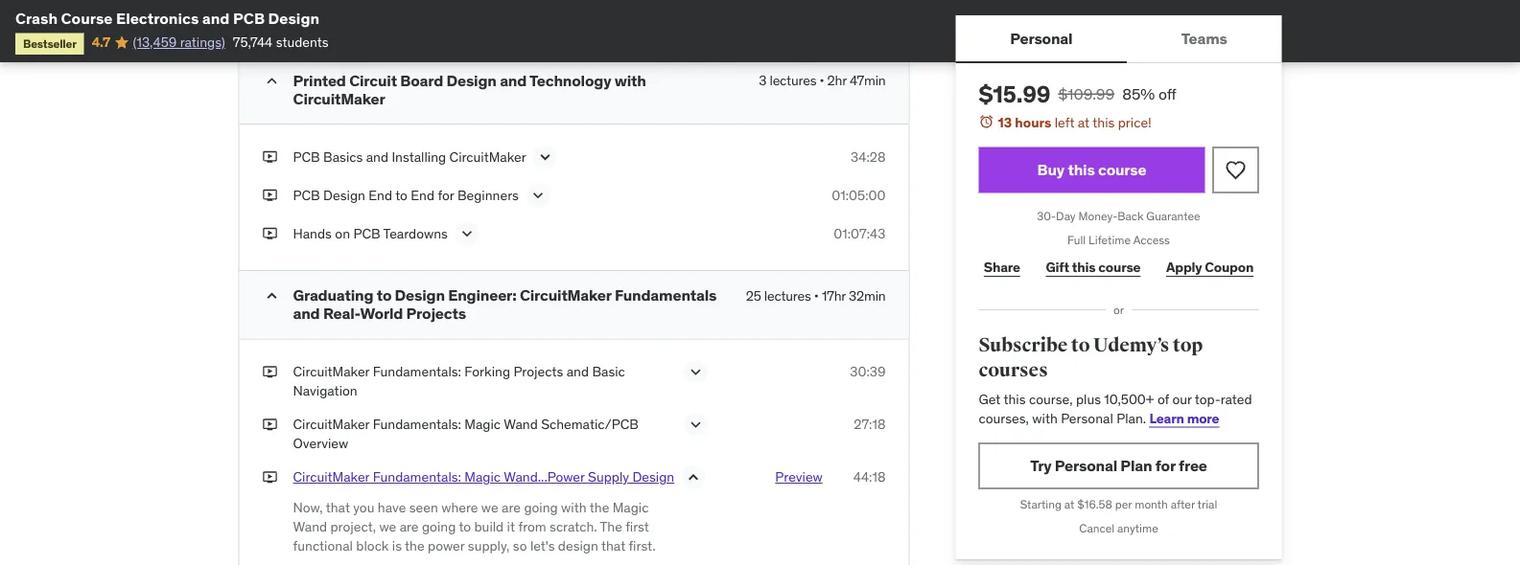 Task type: vqa. For each thing, say whether or not it's contained in the screenshot.
xsmall icon related to Media
no



Task type: locate. For each thing, give the bounding box(es) containing it.
0 vertical spatial at
[[1078, 114, 1090, 131]]

fundamentals: down circuitmaker fundamentals: forking projects and basic navigation
[[373, 416, 461, 434]]

design down teardowns
[[395, 286, 445, 305]]

this inside buy this course button
[[1068, 160, 1095, 180]]

3 xsmall image from the top
[[262, 363, 278, 382]]

75,744
[[233, 33, 273, 51]]

to down pcb basics and installing circuitmaker
[[395, 187, 408, 204]]

1 vertical spatial that
[[601, 537, 626, 555]]

or
[[1114, 303, 1124, 318]]

with
[[390, 10, 415, 27], [615, 71, 646, 90], [1032, 410, 1058, 427], [561, 500, 587, 517]]

1 vertical spatial personal
[[1061, 410, 1113, 427]]

1 horizontal spatial end
[[411, 187, 435, 204]]

forking
[[465, 363, 510, 381]]

1 horizontal spatial the
[[590, 500, 609, 517]]

0 vertical spatial show lecture description image
[[536, 148, 555, 167]]

4.7
[[92, 33, 110, 51]]

show lecture description image down beginners at the top left
[[457, 224, 477, 244]]

to right the real-
[[377, 286, 392, 305]]

fundamentals: inside button
[[373, 469, 461, 486]]

2 vertical spatial show lecture description image
[[686, 416, 705, 435]]

and left the real-
[[293, 304, 320, 324]]

try personal plan for free
[[1030, 456, 1207, 476]]

2 fundamentals: from the top
[[373, 416, 461, 434]]

personal up $15.99
[[1010, 28, 1073, 48]]

month
[[1135, 498, 1168, 513]]

1 horizontal spatial at
[[1078, 114, 1090, 131]]

personal inside button
[[1010, 28, 1073, 48]]

design inside graduating to design engineer: circuitmaker fundamentals and real-world projects
[[395, 286, 445, 305]]

this right gift
[[1072, 259, 1096, 276]]

trial
[[1198, 498, 1217, 513]]

xsmall image
[[262, 9, 278, 28], [262, 186, 278, 205], [262, 416, 278, 435], [262, 469, 278, 488]]

0 vertical spatial that
[[326, 500, 350, 517]]

circuitmaker up overview
[[293, 416, 370, 434]]

that up project,
[[326, 500, 350, 517]]

1 vertical spatial xsmall image
[[262, 224, 278, 243]]

design up the students
[[268, 8, 319, 28]]

design
[[268, 8, 319, 28], [344, 10, 386, 27], [446, 71, 497, 90], [323, 187, 365, 204], [395, 286, 445, 305], [632, 469, 674, 486]]

this up the courses,
[[1004, 391, 1026, 408]]

our
[[1172, 391, 1192, 408]]

circuitmaker down overview
[[293, 469, 370, 486]]

design inside "printed circuit board design and technology with circuitmaker"
[[446, 71, 497, 90]]

magic for wand
[[465, 416, 501, 434]]

1 horizontal spatial wand
[[504, 416, 538, 434]]

design right counter at left
[[344, 10, 386, 27]]

price!
[[1118, 114, 1152, 131]]

xsmall image left basics
[[262, 148, 278, 166]]

alarm image
[[979, 114, 994, 129]]

gift
[[1046, 259, 1069, 276]]

this inside get this course, plus 10,500+ of our top-rated courses, with personal plan.
[[1004, 391, 1026, 408]]

• left 17hr
[[814, 287, 819, 304]]

personal up $16.58
[[1055, 456, 1117, 476]]

fundamentals: for projects
[[373, 363, 461, 381]]

1 vertical spatial •
[[814, 287, 819, 304]]

• left 2hr
[[820, 72, 824, 89]]

magic up where
[[465, 469, 501, 486]]

3 xsmall image from the top
[[262, 416, 278, 435]]

circuitmaker inside circuitmaker fundamentals: forking projects and basic navigation
[[293, 363, 370, 381]]

pcb right on
[[353, 225, 380, 242]]

44:18
[[853, 469, 886, 486]]

this for buy
[[1068, 160, 1095, 180]]

1 xsmall image from the top
[[262, 148, 278, 166]]

1 horizontal spatial •
[[820, 72, 824, 89]]

wand down 'now,'
[[293, 519, 327, 536]]

0 horizontal spatial at
[[1064, 498, 1075, 513]]

to inside the now, that you have seen where we are going with the magic wand project, we are going to build it from scratch. the first functional block is the power supply, so let's design that first.
[[459, 519, 471, 536]]

• for printed circuit board design and technology with circuitmaker
[[820, 72, 824, 89]]

13 hours left at this price!
[[998, 114, 1152, 131]]

this right buy
[[1068, 160, 1095, 180]]

this
[[1093, 114, 1115, 131], [1068, 160, 1095, 180], [1072, 259, 1096, 276], [1004, 391, 1026, 408]]

anytime
[[1117, 522, 1158, 536]]

1 vertical spatial projects
[[514, 363, 563, 381]]

0 vertical spatial projects
[[406, 304, 466, 324]]

going
[[524, 500, 558, 517], [422, 519, 456, 536]]

the right is
[[405, 537, 425, 555]]

circuitmaker inside "printed circuit board design and technology with circuitmaker"
[[293, 89, 385, 109]]

and right basics
[[366, 148, 388, 165]]

of
[[1158, 391, 1169, 408]]

for left free
[[1156, 456, 1176, 476]]

circuitmaker inside button
[[293, 469, 370, 486]]

lectures right 3
[[770, 72, 816, 89]]

1 vertical spatial at
[[1064, 498, 1075, 513]]

engineer:
[[448, 286, 517, 305]]

2 vertical spatial magic
[[613, 500, 649, 517]]

functional
[[293, 537, 353, 555]]

end up hands on pcb teardowns
[[369, 187, 392, 204]]

0 vertical spatial personal
[[1010, 28, 1073, 48]]

1 horizontal spatial for
[[1156, 456, 1176, 476]]

0 horizontal spatial wand
[[293, 519, 327, 536]]

personal button
[[956, 15, 1127, 61]]

0 horizontal spatial end
[[369, 187, 392, 204]]

0 vertical spatial magic
[[465, 416, 501, 434]]

1 xsmall image from the top
[[262, 9, 278, 28]]

wand
[[504, 416, 538, 434], [293, 519, 327, 536]]

1 vertical spatial show lecture description image
[[457, 224, 477, 244]]

1 vertical spatial course
[[1099, 259, 1141, 276]]

with inside the now, that you have seen where we are going with the magic wand project, we are going to build it from scratch. the first functional block is the power supply, so let's design that first.
[[561, 500, 587, 517]]

2 xsmall image from the top
[[262, 186, 278, 205]]

learn more
[[1150, 410, 1219, 427]]

and
[[202, 8, 230, 28], [500, 71, 527, 90], [366, 148, 388, 165], [293, 304, 320, 324], [566, 363, 589, 381]]

design inside circuitmaker fundamentals: magic wand...power supply design button
[[632, 469, 674, 486]]

overview
[[293, 435, 348, 452]]

try
[[1030, 456, 1052, 476]]

to left udemy's at right bottom
[[1071, 334, 1090, 358]]

course inside button
[[1098, 160, 1147, 180]]

1 vertical spatial going
[[422, 519, 456, 536]]

for left beginners at the top left
[[438, 187, 454, 204]]

and left "technology"
[[500, 71, 527, 90]]

at
[[1078, 114, 1090, 131], [1064, 498, 1075, 513]]

build
[[474, 519, 504, 536]]

xsmall image for preview
[[262, 469, 278, 488]]

design left hide lecture description icon
[[632, 469, 674, 486]]

show lecture description image
[[536, 148, 555, 167], [686, 363, 705, 382]]

3 fundamentals: from the top
[[373, 469, 461, 486]]

1 fundamentals: from the top
[[373, 363, 461, 381]]

0 vertical spatial show lecture description image
[[528, 186, 548, 205]]

0 horizontal spatial are
[[400, 519, 419, 536]]

0 horizontal spatial projects
[[406, 304, 466, 324]]

and left basic
[[566, 363, 589, 381]]

1 end from the left
[[369, 187, 392, 204]]

magic up first
[[613, 500, 649, 517]]

2 vertical spatial fundamentals:
[[373, 469, 461, 486]]

1 vertical spatial lectures
[[764, 287, 811, 304]]

fundamentals: for wand
[[373, 416, 461, 434]]

fundamentals:
[[373, 363, 461, 381], [373, 416, 461, 434], [373, 469, 461, 486]]

pcb left basics
[[293, 148, 320, 165]]

are
[[502, 500, 521, 517], [400, 519, 419, 536]]

wand up wand...power
[[504, 416, 538, 434]]

0 horizontal spatial we
[[379, 519, 396, 536]]

0 vertical spatial the
[[590, 500, 609, 517]]

buy this course button
[[979, 147, 1205, 193]]

1 vertical spatial wand
[[293, 519, 327, 536]]

real-
[[323, 304, 360, 324]]

show lecture description image right beginners at the top left
[[528, 186, 548, 205]]

with up 'scratch.'
[[561, 500, 587, 517]]

plan.
[[1117, 410, 1146, 427]]

show lecture description image down "technology"
[[536, 148, 555, 167]]

0 vertical spatial are
[[502, 500, 521, 517]]

0 horizontal spatial that
[[326, 500, 350, 517]]

0 vertical spatial we
[[481, 500, 498, 517]]

course up back
[[1098, 160, 1147, 180]]

1 horizontal spatial are
[[502, 500, 521, 517]]

with right "technology"
[[615, 71, 646, 90]]

show lecture description image down fundamentals
[[686, 363, 705, 382]]

are up it
[[502, 500, 521, 517]]

udemy's
[[1093, 334, 1169, 358]]

lectures right 25
[[764, 287, 811, 304]]

4 xsmall image from the top
[[262, 469, 278, 488]]

projects right forking
[[514, 363, 563, 381]]

learn
[[1150, 410, 1184, 427]]

this inside 'gift this course' link
[[1072, 259, 1096, 276]]

0 vertical spatial lectures
[[770, 72, 816, 89]]

1 vertical spatial the
[[405, 537, 425, 555]]

apply coupon button
[[1161, 249, 1259, 287]]

circuitmaker up navigation
[[293, 363, 370, 381]]

show lecture description image for design
[[528, 186, 548, 205]]

1 vertical spatial magic
[[465, 469, 501, 486]]

where
[[441, 500, 478, 517]]

personal
[[1010, 28, 1073, 48], [1061, 410, 1113, 427], [1055, 456, 1117, 476]]

money-
[[1079, 209, 1118, 224]]

let's
[[530, 537, 555, 555]]

the up the
[[590, 500, 609, 517]]

1 vertical spatial fundamentals:
[[373, 416, 461, 434]]

1 horizontal spatial projects
[[514, 363, 563, 381]]

and inside graduating to design engineer: circuitmaker fundamentals and real-world projects
[[293, 304, 320, 324]]

2 horizontal spatial show lecture description image
[[686, 416, 705, 435]]

fundamentals: up the seen
[[373, 469, 461, 486]]

wand inside circuitmaker fundamentals: magic wand schematic/pcb overview
[[504, 416, 538, 434]]

circuitmaker up basics
[[293, 89, 385, 109]]

projects right world at the bottom left of the page
[[406, 304, 466, 324]]

personal down plus on the bottom right
[[1061, 410, 1113, 427]]

magic inside circuitmaker fundamentals: magic wand...power supply design button
[[465, 469, 501, 486]]

project,
[[330, 519, 376, 536]]

circuitmaker right engineer:
[[520, 286, 611, 305]]

xsmall image left hands
[[262, 224, 278, 243]]

get
[[979, 391, 1001, 408]]

1 vertical spatial are
[[400, 519, 419, 536]]

tab list
[[956, 15, 1282, 63]]

teardowns
[[383, 225, 448, 242]]

small image
[[262, 287, 282, 306]]

the
[[590, 500, 609, 517], [405, 537, 425, 555]]

at right left
[[1078, 114, 1090, 131]]

graduating
[[293, 286, 373, 305]]

teams
[[1181, 28, 1227, 48]]

0 vertical spatial fundamentals:
[[373, 363, 461, 381]]

at left $16.58
[[1064, 498, 1075, 513]]

to down where
[[459, 519, 471, 536]]

0 horizontal spatial the
[[405, 537, 425, 555]]

with down course,
[[1032, 410, 1058, 427]]

show lecture description image
[[528, 186, 548, 205], [457, 224, 477, 244], [686, 416, 705, 435]]

power
[[428, 537, 465, 555]]

advanced
[[418, 10, 478, 27]]

projects
[[406, 304, 466, 324], [514, 363, 563, 381]]

1 horizontal spatial show lecture description image
[[686, 363, 705, 382]]

circuitmaker
[[293, 89, 385, 109], [449, 148, 526, 165], [520, 286, 611, 305], [293, 363, 370, 381], [293, 416, 370, 434], [293, 469, 370, 486]]

0 horizontal spatial •
[[814, 287, 819, 304]]

0 vertical spatial •
[[820, 72, 824, 89]]

show lecture description image up hide lecture description icon
[[686, 416, 705, 435]]

course down 'lifetime'
[[1099, 259, 1141, 276]]

projects inside circuitmaker fundamentals: forking projects and basic navigation
[[514, 363, 563, 381]]

1 vertical spatial show lecture description image
[[686, 363, 705, 382]]

going up from at the bottom left of the page
[[524, 500, 558, 517]]

lectures for graduating to design engineer: circuitmaker fundamentals and real-world projects
[[764, 287, 811, 304]]

access
[[1133, 233, 1170, 248]]

this for gift
[[1072, 259, 1096, 276]]

1 vertical spatial we
[[379, 519, 396, 536]]

are up is
[[400, 519, 419, 536]]

to inside subscribe to udemy's top courses
[[1071, 334, 1090, 358]]

pcb
[[233, 8, 265, 28], [293, 148, 320, 165], [293, 187, 320, 204], [353, 225, 380, 242]]

(13,459
[[133, 33, 177, 51]]

0 vertical spatial wand
[[504, 416, 538, 434]]

xsmall image down small icon
[[262, 363, 278, 382]]

0 horizontal spatial show lecture description image
[[536, 148, 555, 167]]

0 vertical spatial for
[[438, 187, 454, 204]]

now, that you have seen where we are going with the magic wand project, we are going to build it from scratch. the first functional block is the power supply, so let's design that first.
[[293, 500, 656, 555]]

we down have
[[379, 519, 396, 536]]

we up build
[[481, 500, 498, 517]]

magic down circuitmaker fundamentals: forking projects and basic navigation
[[465, 416, 501, 434]]

block
[[356, 537, 389, 555]]

fundamentals: inside circuitmaker fundamentals: forking projects and basic navigation
[[373, 363, 461, 381]]

scratch.
[[550, 519, 597, 536]]

1 horizontal spatial going
[[524, 500, 558, 517]]

fundamentals: inside circuitmaker fundamentals: magic wand schematic/pcb overview
[[373, 416, 461, 434]]

fundamentals: down world at the bottom left of the page
[[373, 363, 461, 381]]

that down the
[[601, 537, 626, 555]]

0 vertical spatial course
[[1098, 160, 1147, 180]]

it
[[507, 519, 515, 536]]

design right board
[[446, 71, 497, 90]]

1 horizontal spatial show lecture description image
[[528, 186, 548, 205]]

0 horizontal spatial going
[[422, 519, 456, 536]]

0 vertical spatial xsmall image
[[262, 148, 278, 166]]

basic
[[592, 363, 625, 381]]

circuitmaker fundamentals: forking projects and basic navigation
[[293, 363, 625, 399]]

more
[[1187, 410, 1219, 427]]

0 horizontal spatial show lecture description image
[[457, 224, 477, 244]]

end
[[369, 187, 392, 204], [411, 187, 435, 204]]

course for gift this course
[[1099, 259, 1141, 276]]

magic inside circuitmaker fundamentals: magic wand schematic/pcb overview
[[465, 416, 501, 434]]

end down installing on the top
[[411, 187, 435, 204]]

circuitmaker inside graduating to design engineer: circuitmaker fundamentals and real-world projects
[[520, 286, 611, 305]]

course
[[61, 8, 113, 28]]

xsmall image
[[262, 148, 278, 166], [262, 224, 278, 243], [262, 363, 278, 382]]

2 vertical spatial xsmall image
[[262, 363, 278, 382]]

and inside circuitmaker fundamentals: forking projects and basic navigation
[[566, 363, 589, 381]]

to
[[395, 187, 408, 204], [377, 286, 392, 305], [1071, 334, 1090, 358], [459, 519, 471, 536]]

going up power
[[422, 519, 456, 536]]

navigation
[[293, 382, 357, 399]]

supply
[[588, 469, 629, 486]]

at inside starting at $16.58 per month after trial cancel anytime
[[1064, 498, 1075, 513]]



Task type: describe. For each thing, give the bounding box(es) containing it.
lifetime
[[1089, 233, 1131, 248]]

schematic/pcb
[[541, 416, 639, 434]]

$109.99
[[1058, 84, 1115, 104]]

technology
[[529, 71, 611, 90]]

first
[[626, 519, 649, 536]]

design
[[558, 537, 598, 555]]

xsmall image for graduating to design engineer: circuitmaker fundamentals and real-world projects
[[262, 363, 278, 382]]

2 end from the left
[[411, 187, 435, 204]]

pcb basics and installing circuitmaker
[[293, 148, 526, 165]]

27:18
[[854, 416, 886, 434]]

circuitmaker fundamentals: magic wand...power supply design button
[[293, 469, 674, 492]]

the
[[600, 519, 622, 536]]

coupon
[[1205, 259, 1254, 276]]

pcb up hands
[[293, 187, 320, 204]]

tab list containing personal
[[956, 15, 1282, 63]]

seen
[[409, 500, 438, 517]]

personal inside get this course, plus 10,500+ of our top-rated courses, with personal plan.
[[1061, 410, 1113, 427]]

board
[[400, 71, 443, 90]]

1 horizontal spatial that
[[601, 537, 626, 555]]

fundamentals
[[615, 286, 717, 305]]

(13,459 ratings)
[[133, 33, 225, 51]]

and inside "printed circuit board design and technology with circuitmaker"
[[500, 71, 527, 90]]

rated
[[1221, 391, 1252, 408]]

circuitmaker up beginners at the top left
[[449, 148, 526, 165]]

subscribe to udemy's top courses
[[979, 334, 1203, 382]]

cancel
[[1079, 522, 1115, 536]]

2 xsmall image from the top
[[262, 224, 278, 243]]

ratings)
[[180, 33, 225, 51]]

magic inside the now, that you have seen where we are going with the magic wand project, we are going to build it from scratch. the first functional block is the power supply, so let's design that first.
[[613, 500, 649, 517]]

with inside "printed circuit board design and technology with circuitmaker"
[[615, 71, 646, 90]]

crash
[[15, 8, 58, 28]]

this left price!
[[1093, 114, 1115, 131]]

show lecture description image for fundamentals
[[686, 363, 705, 382]]

buy
[[1037, 160, 1065, 180]]

preview
[[775, 469, 823, 486]]

back
[[1118, 209, 1144, 224]]

is
[[392, 537, 402, 555]]

gift this course
[[1046, 259, 1141, 276]]

top-
[[1195, 391, 1221, 408]]

so
[[513, 537, 527, 555]]

basics
[[323, 148, 363, 165]]

circuitmaker fundamentals: magic wand...power supply design
[[293, 469, 674, 486]]

per
[[1115, 498, 1132, 513]]

plan
[[1121, 456, 1152, 476]]

47min
[[850, 72, 886, 89]]

simulation
[[481, 10, 545, 27]]

hide lecture description image
[[684, 469, 703, 488]]

top
[[1173, 334, 1203, 358]]

first.
[[629, 537, 656, 555]]

counter design with advanced simulation
[[293, 10, 545, 27]]

xsmall image for printed circuit board design and technology with circuitmaker
[[262, 148, 278, 166]]

and up "ratings)"
[[202, 8, 230, 28]]

counter
[[293, 10, 341, 27]]

try personal plan for free link
[[979, 444, 1259, 490]]

$15.99
[[979, 80, 1051, 108]]

printed circuit board design and technology with circuitmaker
[[293, 71, 646, 109]]

teams button
[[1127, 15, 1282, 61]]

25 lectures • 17hr 32min
[[746, 287, 886, 304]]

have
[[378, 500, 406, 517]]

xsmall image for 27:18
[[262, 416, 278, 435]]

small image
[[262, 72, 282, 91]]

3 lectures • 2hr 47min
[[759, 72, 886, 89]]

to inside graduating to design engineer: circuitmaker fundamentals and real-world projects
[[377, 286, 392, 305]]

01:05:00
[[832, 187, 886, 204]]

$15.99 $109.99 85% off
[[979, 80, 1177, 108]]

bestseller
[[23, 36, 76, 51]]

magic for wand...power
[[465, 469, 501, 486]]

add to wishlist image
[[1224, 159, 1247, 182]]

75,744 students
[[233, 33, 329, 51]]

courses,
[[979, 410, 1029, 427]]

electronics
[[116, 8, 199, 28]]

supply,
[[468, 537, 510, 555]]

from
[[518, 519, 546, 536]]

starting
[[1020, 498, 1062, 513]]

subscribe
[[979, 334, 1068, 358]]

xsmall image for 01:05:00
[[262, 186, 278, 205]]

34:28
[[851, 148, 886, 165]]

fundamentals: for wand...power
[[373, 469, 461, 486]]

hands on pcb teardowns
[[293, 225, 448, 242]]

this for get
[[1004, 391, 1026, 408]]

design down basics
[[323, 187, 365, 204]]

2hr
[[827, 72, 847, 89]]

30-
[[1037, 209, 1056, 224]]

circuitmaker fundamentals: magic wand schematic/pcb overview
[[293, 416, 639, 452]]

circuitmaker inside circuitmaker fundamentals: magic wand schematic/pcb overview
[[293, 416, 370, 434]]

10,500+
[[1104, 391, 1154, 408]]

off
[[1159, 84, 1177, 104]]

2 vertical spatial personal
[[1055, 456, 1117, 476]]

25
[[746, 287, 761, 304]]

32min
[[849, 287, 886, 304]]

course for buy this course
[[1098, 160, 1147, 180]]

beginners
[[457, 187, 519, 204]]

apply coupon
[[1166, 259, 1254, 276]]

0 vertical spatial going
[[524, 500, 558, 517]]

1 horizontal spatial we
[[481, 500, 498, 517]]

pcb design end to end for beginners
[[293, 187, 519, 204]]

share
[[984, 259, 1020, 276]]

3
[[759, 72, 767, 89]]

day
[[1056, 209, 1076, 224]]

• for graduating to design engineer: circuitmaker fundamentals and real-world projects
[[814, 287, 819, 304]]

students
[[276, 33, 329, 51]]

wand inside the now, that you have seen where we are going with the magic wand project, we are going to build it from scratch. the first functional block is the power supply, so let's design that first.
[[293, 519, 327, 536]]

free
[[1179, 456, 1207, 476]]

left
[[1055, 114, 1075, 131]]

pcb up 75,744
[[233, 8, 265, 28]]

show lecture description image for engineer:
[[686, 416, 705, 435]]

1 vertical spatial for
[[1156, 456, 1176, 476]]

with inside get this course, plus 10,500+ of our top-rated courses, with personal plan.
[[1032, 410, 1058, 427]]

plus
[[1076, 391, 1101, 408]]

lectures for printed circuit board design and technology with circuitmaker
[[770, 72, 816, 89]]

with left advanced
[[390, 10, 415, 27]]

now,
[[293, 500, 323, 517]]

crash course electronics and pcb design
[[15, 8, 319, 28]]

show lecture description image for technology
[[536, 148, 555, 167]]

guarantee
[[1146, 209, 1201, 224]]

projects inside graduating to design engineer: circuitmaker fundamentals and real-world projects
[[406, 304, 466, 324]]

30:39
[[850, 363, 886, 381]]

hours
[[1015, 114, 1051, 131]]

$16.58
[[1077, 498, 1112, 513]]

0 horizontal spatial for
[[438, 187, 454, 204]]

courses
[[979, 359, 1048, 382]]



